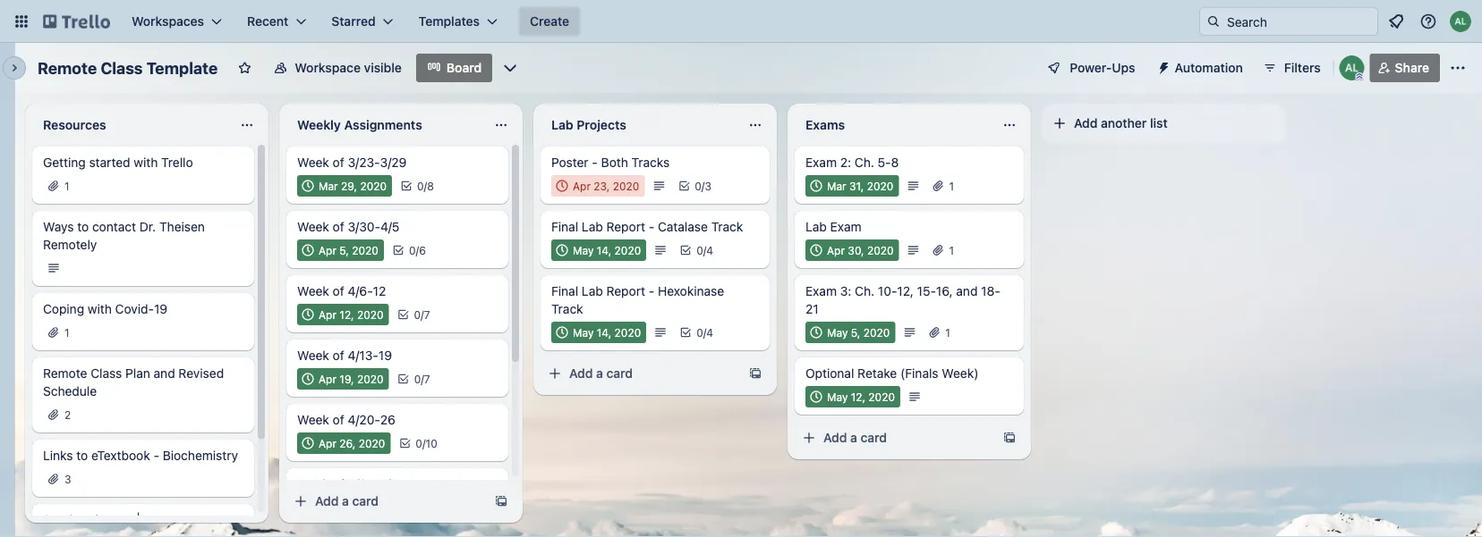 Task type: locate. For each thing, give the bounding box(es) containing it.
mar inside mar 31, 2020 option
[[827, 180, 846, 192]]

2020 for week of 4/6-12
[[357, 309, 384, 321]]

final lab report - catalase track
[[551, 220, 743, 234]]

with left covid-
[[88, 302, 112, 317]]

week of 3/30-4/5 link
[[297, 218, 498, 236]]

1 horizontal spatial with
[[134, 155, 158, 170]]

6 of from the top
[[333, 477, 344, 492]]

2020 inside option
[[867, 180, 894, 192]]

week up apr 19, 2020 option on the bottom left
[[297, 349, 329, 363]]

add inside add another list button
[[1074, 116, 1098, 131]]

ch. right 3:
[[855, 284, 875, 299]]

templates
[[419, 14, 480, 29]]

1 7 from the top
[[424, 309, 430, 321]]

may down optional
[[827, 391, 848, 404]]

1 4 from the top
[[706, 244, 713, 257]]

0 / 7 for 12
[[414, 309, 430, 321]]

0 vertical spatial and
[[956, 284, 978, 299]]

contact
[[92, 220, 136, 234]]

0 vertical spatial ch.
[[855, 155, 874, 170]]

1 vertical spatial exam
[[830, 220, 862, 234]]

2 horizontal spatial card
[[861, 431, 887, 446]]

0 horizontal spatial with
[[88, 302, 112, 317]]

0 horizontal spatial 19
[[154, 302, 168, 317]]

class up resources text field
[[101, 58, 143, 77]]

1 vertical spatial 3
[[64, 473, 71, 486]]

class left "plan"
[[91, 367, 122, 381]]

0 vertical spatial to
[[77, 220, 89, 234]]

remote up schedule
[[43, 367, 87, 381]]

0 vertical spatial 4
[[706, 244, 713, 257]]

1 0 / 4 from the top
[[696, 244, 713, 257]]

1 horizontal spatial mar
[[827, 180, 846, 192]]

of left 4/6-
[[333, 284, 344, 299]]

2 horizontal spatial a
[[850, 431, 857, 446]]

add a card button for 12,
[[795, 424, 995, 453]]

12, left 15-
[[897, 284, 914, 299]]

add a card button
[[541, 360, 741, 388], [795, 424, 995, 453], [286, 488, 487, 516]]

Exams text field
[[795, 111, 992, 140]]

1 vertical spatial 5,
[[851, 327, 860, 339]]

5 of from the top
[[333, 413, 344, 428]]

12, down "retake"
[[851, 391, 865, 404]]

2020 down 3/30-
[[352, 244, 379, 257]]

report inside the final lab report - hexokinase track
[[606, 284, 645, 299]]

to for contact
[[77, 220, 89, 234]]

2020 right the 19,
[[357, 373, 384, 386]]

automation
[[1175, 60, 1243, 75]]

2020 up "retake"
[[863, 327, 890, 339]]

back to home image
[[43, 7, 110, 36]]

open information menu image
[[1419, 13, 1437, 30]]

with
[[134, 155, 158, 170], [88, 302, 112, 317]]

apple lee (applelee29) image right open information menu image
[[1450, 11, 1471, 32]]

0 horizontal spatial and
[[154, 367, 175, 381]]

0 vertical spatial may 14, 2020 checkbox
[[551, 240, 646, 261]]

1 vertical spatial a
[[850, 431, 857, 446]]

2020 down 12
[[357, 309, 384, 321]]

to
[[77, 220, 89, 234], [76, 449, 88, 464]]

add a card
[[569, 367, 633, 381], [823, 431, 887, 446], [315, 494, 379, 509]]

may 14, 2020 for catalase
[[573, 244, 641, 257]]

1 vertical spatial 0 / 4
[[696, 327, 713, 339]]

1 vertical spatial apple lee (applelee29) image
[[1340, 55, 1365, 81]]

0 vertical spatial 7
[[424, 309, 430, 321]]

exam inside exam 3: ch. 10-12, 15-16, and 18- 21
[[806, 284, 837, 299]]

2 vertical spatial add a card
[[315, 494, 379, 509]]

/ down week of 3/30-4/5 "link"
[[416, 244, 419, 257]]

0 horizontal spatial 5,
[[340, 244, 349, 257]]

2 report from the top
[[606, 284, 645, 299]]

2020 right 23, on the top
[[613, 180, 639, 192]]

covid-
[[115, 302, 154, 317]]

create from template… image
[[1002, 431, 1017, 446]]

4 of from the top
[[333, 349, 344, 363]]

2020 for week of 3/30-4/5
[[352, 244, 379, 257]]

1 horizontal spatial card
[[606, 367, 633, 381]]

week of 4/13-19 link
[[297, 347, 498, 365]]

1 vertical spatial report
[[606, 284, 645, 299]]

1 may 14, 2020 checkbox from the top
[[551, 240, 646, 261]]

0 horizontal spatial 12,
[[340, 309, 354, 321]]

- left catalase
[[649, 220, 654, 234]]

14, down the final lab report - hexokinase track
[[597, 327, 611, 339]]

0 vertical spatial add a card
[[569, 367, 633, 381]]

apr left 23, on the top
[[573, 180, 591, 192]]

2020 down "retake"
[[868, 391, 895, 404]]

week for week of 4/6-12
[[297, 284, 329, 299]]

12, down week of 4/6-12
[[340, 309, 354, 321]]

Board name text field
[[29, 54, 227, 82]]

apr inside 'option'
[[827, 244, 845, 257]]

2 0 / 4 from the top
[[696, 327, 713, 339]]

remote inside board name text box
[[38, 58, 97, 77]]

filters button
[[1257, 54, 1326, 82]]

/ down week of 4/13-19 link
[[421, 373, 424, 386]]

0 vertical spatial 8
[[891, 155, 899, 170]]

add a card down "may 12, 2020" checkbox
[[823, 431, 887, 446]]

remote class template
[[38, 58, 218, 77]]

3 down links
[[64, 473, 71, 486]]

14, for final lab report - hexokinase track
[[597, 327, 611, 339]]

and right 16, in the right bottom of the page
[[956, 284, 978, 299]]

0 / 4 down hexokinase
[[696, 327, 713, 339]]

2 vertical spatial exam
[[806, 284, 837, 299]]

1 down 'exam 2: ch. 5-8' link
[[949, 180, 954, 192]]

mar
[[319, 180, 338, 192], [827, 180, 846, 192]]

4 for hexokinase
[[706, 327, 713, 339]]

- left "both"
[[592, 155, 598, 170]]

0 / 4 down catalase
[[696, 244, 713, 257]]

14, for final lab report - catalase track
[[597, 244, 611, 257]]

starred
[[331, 14, 376, 29]]

and right "plan"
[[154, 367, 175, 381]]

may 14, 2020 for hexokinase
[[573, 327, 641, 339]]

1 for exam 3: ch. 10-12, 15-16, and 18- 21
[[945, 327, 950, 339]]

2 horizontal spatial add a card button
[[795, 424, 995, 453]]

1 horizontal spatial 19
[[378, 349, 392, 363]]

exam up apr 30, 2020 'option' at the right
[[830, 220, 862, 234]]

0 vertical spatial remote
[[38, 58, 97, 77]]

0 vertical spatial final
[[551, 220, 578, 234]]

3/29
[[380, 155, 407, 170]]

recent button
[[236, 7, 317, 36]]

a
[[596, 367, 603, 381], [850, 431, 857, 446], [342, 494, 349, 509]]

2020 down the final lab report - hexokinase track
[[614, 327, 641, 339]]

1 vertical spatial ch.
[[855, 284, 875, 299]]

filters
[[1284, 60, 1321, 75]]

1 of from the top
[[333, 155, 344, 170]]

may 14, 2020 down final lab report - catalase track
[[573, 244, 641, 257]]

Mar 29, 2020 checkbox
[[297, 175, 392, 197]]

final lab report - hexokinase track link
[[551, 283, 759, 319]]

0 vertical spatial 5,
[[340, 244, 349, 257]]

final
[[551, 220, 578, 234], [551, 284, 578, 299]]

0 horizontal spatial create from template… image
[[494, 495, 508, 509]]

1 0 / 7 from the top
[[414, 309, 430, 321]]

2020 right 30,
[[867, 244, 894, 257]]

2 horizontal spatial add a card
[[823, 431, 887, 446]]

0 horizontal spatial add a card button
[[286, 488, 487, 516]]

apr for week of 4/13-19
[[319, 373, 337, 386]]

week of 4/20-26
[[297, 413, 396, 428]]

week up apr 26, 2020 checkbox
[[297, 413, 329, 428]]

0 vertical spatial card
[[606, 367, 633, 381]]

add a card button down the final lab report - hexokinase track
[[541, 360, 741, 388]]

of inside "link"
[[333, 220, 344, 234]]

0 horizontal spatial 3
[[64, 473, 71, 486]]

add a card down 'week of 4/27-5/3'
[[315, 494, 379, 509]]

0 / 3
[[695, 180, 712, 192]]

0 vertical spatial class
[[101, 58, 143, 77]]

7 for 19
[[424, 373, 430, 386]]

remote inside remote class plan and revised schedule
[[43, 367, 87, 381]]

1 up 16, in the right bottom of the page
[[949, 244, 954, 257]]

0 vertical spatial 0 / 4
[[696, 244, 713, 257]]

0 vertical spatial 14,
[[597, 244, 611, 257]]

create from template… image
[[748, 367, 763, 381], [494, 495, 508, 509]]

2 horizontal spatial 12,
[[897, 284, 914, 299]]

week up the apr 12, 2020 checkbox at the left bottom of page
[[297, 284, 329, 299]]

7 down week of 4/6-12 link
[[424, 309, 430, 321]]

add a card button down may 12, 2020
[[795, 424, 995, 453]]

lab projects
[[551, 118, 626, 132]]

Apr 23, 2020 checkbox
[[551, 175, 645, 197]]

0 vertical spatial exam
[[806, 155, 837, 170]]

5-
[[878, 155, 891, 170]]

1 vertical spatial 8
[[427, 180, 434, 192]]

1 horizontal spatial and
[[956, 284, 978, 299]]

retake
[[858, 367, 897, 381]]

2 4 from the top
[[706, 327, 713, 339]]

2020 for week of 4/20-26
[[359, 438, 385, 450]]

2 0 / 7 from the top
[[414, 373, 430, 386]]

1 final from the top
[[551, 220, 578, 234]]

0 vertical spatial may 14, 2020
[[573, 244, 641, 257]]

5, for ch.
[[851, 327, 860, 339]]

1 horizontal spatial add a card
[[569, 367, 633, 381]]

1 vertical spatial create from template… image
[[494, 495, 508, 509]]

1 vertical spatial 7
[[424, 373, 430, 386]]

hexokinase
[[658, 284, 724, 299]]

star or unstar board image
[[237, 61, 252, 75]]

1 horizontal spatial 8
[[891, 155, 899, 170]]

a for track
[[596, 367, 603, 381]]

ch. inside exam 3: ch. 10-12, 15-16, and 18- 21
[[855, 284, 875, 299]]

mar inside mar 29, 2020 checkbox
[[319, 180, 338, 192]]

lab inside text box
[[551, 118, 573, 132]]

week inside "link"
[[297, 220, 329, 234]]

exams
[[806, 118, 845, 132]]

to right links
[[76, 449, 88, 464]]

of left 4/27-
[[333, 477, 344, 492]]

0 horizontal spatial track
[[551, 302, 583, 317]]

0 vertical spatial 0 / 7
[[414, 309, 430, 321]]

0 vertical spatial 12,
[[897, 284, 914, 299]]

1 vertical spatial class
[[91, 367, 122, 381]]

power-ups button
[[1034, 54, 1146, 82]]

workspace
[[295, 60, 361, 75]]

poster - both tracks
[[551, 155, 670, 170]]

may up optional
[[827, 327, 848, 339]]

to up remotely
[[77, 220, 89, 234]]

create from template… image for final lab report - hexokinase track
[[748, 367, 763, 381]]

template
[[146, 58, 218, 77]]

3 up catalase
[[705, 180, 712, 192]]

may inside option
[[827, 327, 848, 339]]

may down the final lab report - hexokinase track
[[573, 327, 594, 339]]

week of 3/30-4/5
[[297, 220, 400, 234]]

2020 for final lab report - hexokinase track
[[614, 327, 641, 339]]

3 week from the top
[[297, 284, 329, 299]]

add a card button for hexokinase
[[541, 360, 741, 388]]

0 down week of 3/23-3/29 link
[[417, 180, 424, 192]]

1 horizontal spatial track
[[711, 220, 743, 234]]

1 vertical spatial to
[[76, 449, 88, 464]]

1 vertical spatial with
[[88, 302, 112, 317]]

search image
[[1206, 14, 1221, 29]]

5, for 3/30-
[[340, 244, 349, 257]]

mar for week
[[319, 180, 338, 192]]

4/20-
[[348, 413, 380, 428]]

week left 4/27-
[[297, 477, 329, 492]]

/ down week of 4/6-12 link
[[421, 309, 424, 321]]

ch. for 10-
[[855, 284, 875, 299]]

create from template… image for week of 4/6-12
[[494, 495, 508, 509]]

1 vertical spatial add a card button
[[795, 424, 995, 453]]

track inside the final lab report - hexokinase track
[[551, 302, 583, 317]]

2 vertical spatial add a card button
[[286, 488, 487, 516]]

0 vertical spatial create from template… image
[[748, 367, 763, 381]]

2 14, from the top
[[597, 327, 611, 339]]

may 14, 2020 checkbox down the final lab report - hexokinase track
[[551, 322, 646, 344]]

4/5
[[380, 220, 400, 234]]

remote down back to home image
[[38, 58, 97, 77]]

2 vertical spatial 12,
[[851, 391, 865, 404]]

links to etextbook - biochemistry
[[43, 449, 238, 464]]

class inside board name text box
[[101, 58, 143, 77]]

2 vertical spatial a
[[342, 494, 349, 509]]

4 down catalase
[[706, 244, 713, 257]]

1 vertical spatial 0 / 7
[[414, 373, 430, 386]]

2 may 14, 2020 checkbox from the top
[[551, 322, 646, 344]]

1 may 14, 2020 from the top
[[573, 244, 641, 257]]

week
[[297, 155, 329, 170], [297, 220, 329, 234], [297, 284, 329, 299], [297, 349, 329, 363], [297, 413, 329, 428], [297, 477, 329, 492]]

add for week of 3/30-4/5
[[315, 494, 339, 509]]

4 for catalase
[[706, 244, 713, 257]]

mar 31, 2020
[[827, 180, 894, 192]]

of
[[333, 155, 344, 170], [333, 220, 344, 234], [333, 284, 344, 299], [333, 349, 344, 363], [333, 413, 344, 428], [333, 477, 344, 492]]

19 up apr 19, 2020
[[378, 349, 392, 363]]

coping
[[43, 302, 84, 317]]

week of 4/6-12
[[297, 284, 386, 299]]

12, inside exam 3: ch. 10-12, 15-16, and 18- 21
[[897, 284, 914, 299]]

of up mar 29, 2020 checkbox
[[333, 155, 344, 170]]

exam up 21
[[806, 284, 837, 299]]

2020 down final lab report - catalase track
[[614, 244, 641, 257]]

report left hexokinase
[[606, 284, 645, 299]]

1 horizontal spatial 12,
[[851, 391, 865, 404]]

mar left "29,"
[[319, 180, 338, 192]]

may 14, 2020 checkbox for final lab report - hexokinase track
[[551, 322, 646, 344]]

4 down hexokinase
[[706, 327, 713, 339]]

2020 inside 'option'
[[867, 244, 894, 257]]

1 week from the top
[[297, 155, 329, 170]]

0 / 7 down week of 4/6-12 link
[[414, 309, 430, 321]]

1 vertical spatial 19
[[378, 349, 392, 363]]

2 final from the top
[[551, 284, 578, 299]]

2 of from the top
[[333, 220, 344, 234]]

10-
[[878, 284, 897, 299]]

1 mar from the left
[[319, 180, 338, 192]]

report
[[606, 220, 645, 234], [606, 284, 645, 299]]

4 week from the top
[[297, 349, 329, 363]]

starred button
[[321, 7, 404, 36]]

1
[[64, 180, 69, 192], [949, 180, 954, 192], [949, 244, 954, 257], [64, 327, 69, 339], [945, 327, 950, 339]]

sm image
[[1150, 54, 1175, 79]]

1 vertical spatial 14,
[[597, 327, 611, 339]]

3
[[705, 180, 712, 192], [64, 473, 71, 486]]

lab up poster
[[551, 118, 573, 132]]

0 down hexokinase
[[696, 327, 703, 339]]

14,
[[597, 244, 611, 257], [597, 327, 611, 339]]

5, down week of 3/30-4/5
[[340, 244, 349, 257]]

customize views image
[[501, 59, 519, 77]]

plan
[[125, 367, 150, 381]]

track for final lab report - hexokinase track
[[551, 302, 583, 317]]

1 horizontal spatial apple lee (applelee29) image
[[1450, 11, 1471, 32]]

2 7 from the top
[[424, 373, 430, 386]]

2 may 14, 2020 from the top
[[573, 327, 641, 339]]

to inside links to etextbook - biochemistry link
[[76, 449, 88, 464]]

workspaces
[[132, 14, 204, 29]]

2 week from the top
[[297, 220, 329, 234]]

ways to contact dr. theisen remotely link
[[43, 218, 243, 254]]

workspaces button
[[121, 7, 233, 36]]

8 down week of 3/23-3/29 link
[[427, 180, 434, 192]]

lab exam link
[[806, 218, 1013, 236]]

apple lee (applelee29) image
[[1450, 11, 1471, 32], [1340, 55, 1365, 81]]

2020 right "29,"
[[360, 180, 387, 192]]

(finals
[[900, 367, 939, 381]]

1 report from the top
[[606, 220, 645, 234]]

mar left "31," in the right of the page
[[827, 180, 846, 192]]

1 horizontal spatial add a card button
[[541, 360, 741, 388]]

1 vertical spatial and
[[154, 367, 175, 381]]

to inside ways to contact dr. theisen remotely
[[77, 220, 89, 234]]

0 horizontal spatial 8
[[427, 180, 434, 192]]

0 vertical spatial add a card button
[[541, 360, 741, 388]]

exam 2: ch. 5-8 link
[[806, 154, 1013, 172]]

week down weekly
[[297, 155, 329, 170]]

class inside remote class plan and revised schedule
[[91, 367, 122, 381]]

May 5, 2020 checkbox
[[806, 322, 895, 344]]

of up apr 5, 2020 option
[[333, 220, 344, 234]]

another
[[1101, 116, 1147, 131]]

apr down week of 4/6-12
[[319, 309, 337, 321]]

1 vertical spatial 4
[[706, 327, 713, 339]]

5,
[[340, 244, 349, 257], [851, 327, 860, 339]]

1 vertical spatial add a card
[[823, 431, 887, 446]]

2020 for poster - both tracks
[[613, 180, 639, 192]]

0 vertical spatial with
[[134, 155, 158, 170]]

week for week of 3/23-3/29
[[297, 155, 329, 170]]

0 vertical spatial report
[[606, 220, 645, 234]]

2 mar from the left
[[827, 180, 846, 192]]

1 vertical spatial final
[[551, 284, 578, 299]]

may
[[573, 244, 594, 257], [573, 327, 594, 339], [827, 327, 848, 339], [827, 391, 848, 404]]

1 vertical spatial may 14, 2020 checkbox
[[551, 322, 646, 344]]

1 vertical spatial card
[[861, 431, 887, 446]]

26,
[[340, 438, 356, 450]]

1 horizontal spatial a
[[596, 367, 603, 381]]

0 horizontal spatial mar
[[319, 180, 338, 192]]

workspace visible
[[295, 60, 402, 75]]

power-
[[1070, 60, 1112, 75]]

report down apr 23, 2020
[[606, 220, 645, 234]]

a down "may 12, 2020" checkbox
[[850, 431, 857, 446]]

class for template
[[101, 58, 143, 77]]

14, down final lab report - catalase track
[[597, 244, 611, 257]]

1 horizontal spatial create from template… image
[[748, 367, 763, 381]]

1 vertical spatial may 14, 2020
[[573, 327, 641, 339]]

1 vertical spatial 12,
[[340, 309, 354, 321]]

final lab report - hexokinase track
[[551, 284, 724, 317]]

with inside getting started with trello link
[[134, 155, 158, 170]]

1 horizontal spatial 5,
[[851, 327, 860, 339]]

may 14, 2020 down the final lab report - hexokinase track
[[573, 327, 641, 339]]

- inside the final lab report - hexokinase track
[[649, 284, 654, 299]]

create
[[530, 14, 569, 29]]

a down the final lab report - hexokinase track
[[596, 367, 603, 381]]

0 vertical spatial 19
[[154, 302, 168, 317]]

workspace visible button
[[263, 54, 413, 82]]

final inside the final lab report - hexokinase track
[[551, 284, 578, 299]]

track for final lab report - catalase track
[[711, 220, 743, 234]]

0 horizontal spatial card
[[352, 494, 379, 509]]

schedule
[[43, 384, 97, 399]]

add another list button
[[1042, 104, 1285, 143]]

19 down ways to contact dr. theisen remotely link at the left top of page
[[154, 302, 168, 317]]

0 horizontal spatial apple lee (applelee29) image
[[1340, 55, 1365, 81]]

exam 3: ch. 10-12, 15-16, and 18- 21 link
[[806, 283, 1013, 319]]

26
[[380, 413, 396, 428]]

1 vertical spatial remote
[[43, 367, 87, 381]]

May 14, 2020 checkbox
[[551, 240, 646, 261], [551, 322, 646, 344]]

1 for exam 2: ch. 5-8
[[949, 180, 954, 192]]

0 vertical spatial 3
[[705, 180, 712, 192]]

templates button
[[408, 7, 508, 36]]

/ down catalase
[[703, 244, 706, 257]]

apr left 30,
[[827, 244, 845, 257]]

remote class plan and revised schedule link
[[43, 365, 243, 401]]

1 vertical spatial track
[[551, 302, 583, 317]]

week of 3/23-3/29
[[297, 155, 407, 170]]

- for catalase
[[649, 220, 654, 234]]

0 vertical spatial a
[[596, 367, 603, 381]]

Apr 12, 2020 checkbox
[[297, 304, 389, 326]]

may for optional retake (finals week)
[[827, 391, 848, 404]]

0 left 6
[[409, 244, 416, 257]]

0 vertical spatial track
[[711, 220, 743, 234]]

1 14, from the top
[[597, 244, 611, 257]]

may down apr 23, 2020 checkbox
[[573, 244, 594, 257]]

share button
[[1370, 54, 1440, 82]]

add a card down the final lab report - hexokinase track
[[569, 367, 633, 381]]

7 down week of 4/13-19 link
[[424, 373, 430, 386]]

apr left the 19,
[[319, 373, 337, 386]]

3 of from the top
[[333, 284, 344, 299]]

apr 19, 2020
[[319, 373, 384, 386]]

may for final lab report - catalase track
[[573, 244, 594, 257]]

with left trello
[[134, 155, 158, 170]]

2020 right "31," in the right of the page
[[867, 180, 894, 192]]

card down the final lab report - hexokinase track
[[606, 367, 633, 381]]

6 week from the top
[[297, 477, 329, 492]]

5 week from the top
[[297, 413, 329, 428]]

a down 'week of 4/27-5/3'
[[342, 494, 349, 509]]

1 for lab exam
[[949, 244, 954, 257]]

0
[[417, 180, 424, 192], [695, 180, 702, 192], [409, 244, 416, 257], [696, 244, 703, 257], [414, 309, 421, 321], [696, 327, 703, 339], [414, 373, 421, 386], [416, 438, 422, 450]]

add for final lab report - catalase track
[[569, 367, 593, 381]]



Task type: vqa. For each thing, say whether or not it's contained in the screenshot.


Task type: describe. For each thing, give the bounding box(es) containing it.
7 for 12
[[424, 309, 430, 321]]

apr 26, 2020
[[319, 438, 385, 450]]

started
[[89, 155, 130, 170]]

2020 for exam 3: ch. 10-12, 15-16, and 18- 21
[[863, 327, 890, 339]]

0 / 8
[[417, 180, 434, 192]]

lab up apr 30, 2020 'option' at the right
[[806, 220, 827, 234]]

18-
[[981, 284, 1000, 299]]

0 down week of 4/13-19 link
[[414, 373, 421, 386]]

ways to contact dr. theisen remotely
[[43, 220, 205, 252]]

Search field
[[1221, 8, 1377, 35]]

week for week of 4/27-5/3
[[297, 477, 329, 492]]

theisen
[[159, 220, 205, 234]]

1 horizontal spatial 3
[[705, 180, 712, 192]]

projects
[[577, 118, 626, 132]]

exam for 2:
[[806, 155, 837, 170]]

optional retake (finals week)
[[806, 367, 979, 381]]

share
[[1395, 60, 1429, 75]]

4/6-
[[348, 284, 373, 299]]

links
[[43, 449, 73, 464]]

of for 4/6-
[[333, 284, 344, 299]]

week for week of 4/20-26
[[297, 413, 329, 428]]

/ down hexokinase
[[703, 327, 706, 339]]

getting started with trello
[[43, 155, 193, 170]]

/ up catalase
[[702, 180, 705, 192]]

power-ups
[[1070, 60, 1135, 75]]

12
[[373, 284, 386, 299]]

create button
[[519, 7, 580, 36]]

- for biochemistry
[[153, 449, 159, 464]]

recent
[[247, 14, 288, 29]]

may for final lab report - hexokinase track
[[573, 327, 594, 339]]

may 5, 2020
[[827, 327, 890, 339]]

a for 15-
[[850, 431, 857, 446]]

0 / 4 for hexokinase
[[696, 327, 713, 339]]

2020 for exam 2: ch. 5-8
[[867, 180, 894, 192]]

3/30-
[[348, 220, 380, 234]]

2 vertical spatial card
[[352, 494, 379, 509]]

4/27-
[[348, 477, 380, 492]]

/ down week of 3/23-3/29 link
[[424, 180, 427, 192]]

21
[[806, 302, 819, 317]]

may 12, 2020
[[827, 391, 895, 404]]

6
[[419, 244, 426, 257]]

ups
[[1112, 60, 1135, 75]]

apr for week of 3/30-4/5
[[319, 244, 337, 257]]

0 down week of 4/6-12 link
[[414, 309, 421, 321]]

automation button
[[1150, 54, 1254, 82]]

final lab report - catalase track link
[[551, 218, 759, 236]]

apr 23, 2020
[[573, 180, 639, 192]]

Lab Projects text field
[[541, 111, 737, 140]]

catalase
[[658, 220, 708, 234]]

visible
[[364, 60, 402, 75]]

card for 15-
[[861, 431, 887, 446]]

poster - both tracks link
[[551, 154, 759, 172]]

2020 for week of 4/13-19
[[357, 373, 384, 386]]

29,
[[341, 180, 357, 192]]

remotely
[[43, 238, 97, 252]]

Weekly Assignments text field
[[286, 111, 483, 140]]

and inside remote class plan and revised schedule
[[154, 367, 175, 381]]

may for exam 3: ch. 10-12, 15-16, and 18- 21
[[827, 327, 848, 339]]

week of 4/6-12 link
[[297, 283, 498, 301]]

remote for remote class template
[[38, 58, 97, 77]]

2020 for lab exam
[[867, 244, 894, 257]]

final for final lab report - hexokinase track
[[551, 284, 578, 299]]

weekly assignments
[[297, 118, 422, 132]]

0 / 7 for 19
[[414, 373, 430, 386]]

of for 3/23-
[[333, 155, 344, 170]]

0 horizontal spatial a
[[342, 494, 349, 509]]

week)
[[942, 367, 979, 381]]

exam 3: ch. 10-12, 15-16, and 18- 21
[[806, 284, 1000, 317]]

remote class plan and revised schedule
[[43, 367, 224, 399]]

biochemistry
[[163, 449, 238, 464]]

week of 4/20-26 link
[[297, 412, 498, 430]]

0 horizontal spatial add a card
[[315, 494, 379, 509]]

show menu image
[[1449, 59, 1467, 77]]

with inside 'coping with covid-19' link
[[88, 302, 112, 317]]

this member is an admin of this board. image
[[1356, 72, 1364, 81]]

ch. for 5-
[[855, 155, 874, 170]]

of for 4/13-
[[333, 349, 344, 363]]

19 for 4/13-
[[378, 349, 392, 363]]

of for 4/20-
[[333, 413, 344, 428]]

1 down getting
[[64, 180, 69, 192]]

board
[[447, 60, 482, 75]]

2020 for optional retake (finals week)
[[868, 391, 895, 404]]

week for week of 3/30-4/5
[[297, 220, 329, 234]]

4/13-
[[348, 349, 378, 363]]

apr for lab exam
[[827, 244, 845, 257]]

2020 for final lab report - catalase track
[[614, 244, 641, 257]]

apr for poster - both tracks
[[573, 180, 591, 192]]

exam for 3:
[[806, 284, 837, 299]]

resources
[[43, 118, 106, 132]]

of for 4/27-
[[333, 477, 344, 492]]

add a card for 15-
[[823, 431, 887, 446]]

19,
[[340, 373, 354, 386]]

31,
[[849, 180, 864, 192]]

0 down catalase
[[696, 244, 703, 257]]

assignments
[[344, 118, 422, 132]]

coping with covid-19 link
[[43, 301, 243, 319]]

report for catalase
[[606, 220, 645, 234]]

0 left 10
[[416, 438, 422, 450]]

add another list
[[1074, 116, 1168, 131]]

week for week of 4/13-19
[[297, 349, 329, 363]]

add a card for track
[[569, 367, 633, 381]]

both
[[601, 155, 628, 170]]

12, for week of 4/6-12
[[340, 309, 354, 321]]

class for plan
[[91, 367, 122, 381]]

weekly
[[297, 118, 341, 132]]

coping with covid-19
[[43, 302, 168, 317]]

16,
[[936, 284, 953, 299]]

final for final lab report - catalase track
[[551, 220, 578, 234]]

5/3
[[379, 477, 399, 492]]

primary element
[[0, 0, 1482, 43]]

lab down apr 23, 2020 checkbox
[[582, 220, 603, 234]]

apr for week of 4/6-12
[[319, 309, 337, 321]]

10
[[426, 438, 437, 450]]

links to etextbook - biochemistry link
[[43, 448, 243, 465]]

week of 3/23-3/29 link
[[297, 154, 498, 172]]

of for 3/30-
[[333, 220, 344, 234]]

3:
[[840, 284, 852, 299]]

getting started with trello link
[[43, 154, 243, 172]]

Apr 26, 2020 checkbox
[[297, 433, 391, 455]]

etextbook
[[91, 449, 150, 464]]

0 / 4 for catalase
[[696, 244, 713, 257]]

to for etextbook
[[76, 449, 88, 464]]

apr for week of 4/20-26
[[319, 438, 337, 450]]

Apr 30, 2020 checkbox
[[806, 240, 899, 261]]

report for hexokinase
[[606, 284, 645, 299]]

ways
[[43, 220, 74, 234]]

1 down coping
[[64, 327, 69, 339]]

12, for optional retake (finals week)
[[851, 391, 865, 404]]

card for track
[[606, 367, 633, 381]]

- for hexokinase
[[649, 284, 654, 299]]

0 notifications image
[[1385, 11, 1407, 32]]

lab inside the final lab report - hexokinase track
[[582, 284, 603, 299]]

0 / 10
[[416, 438, 437, 450]]

19 for covid-
[[154, 302, 168, 317]]

and inside exam 3: ch. 10-12, 15-16, and 18- 21
[[956, 284, 978, 299]]

/ down "week of 4/20-26" link
[[422, 438, 426, 450]]

mar for exam
[[827, 180, 846, 192]]

15-
[[917, 284, 936, 299]]

may 14, 2020 checkbox for final lab report - catalase track
[[551, 240, 646, 261]]

trello
[[161, 155, 193, 170]]

remote for remote class plan and revised schedule
[[43, 367, 87, 381]]

board link
[[416, 54, 492, 82]]

2020 for week of 3/23-3/29
[[360, 180, 387, 192]]

list
[[1150, 116, 1168, 131]]

week of 4/27-5/3 link
[[297, 476, 498, 494]]

May 12, 2020 checkbox
[[806, 387, 900, 408]]

0 / 6
[[409, 244, 426, 257]]

30,
[[848, 244, 864, 257]]

Apr 19, 2020 checkbox
[[297, 369, 389, 390]]

optional retake (finals week) link
[[806, 365, 1013, 383]]

0 vertical spatial apple lee (applelee29) image
[[1450, 11, 1471, 32]]

add for lab exam
[[823, 431, 847, 446]]

apr 30, 2020
[[827, 244, 894, 257]]

revised
[[178, 367, 224, 381]]

Apr 5, 2020 checkbox
[[297, 240, 384, 261]]

mar 29, 2020
[[319, 180, 387, 192]]

Resources text field
[[32, 111, 229, 140]]

tracks
[[632, 155, 670, 170]]

0 up catalase
[[695, 180, 702, 192]]

Mar 31, 2020 checkbox
[[806, 175, 899, 197]]



